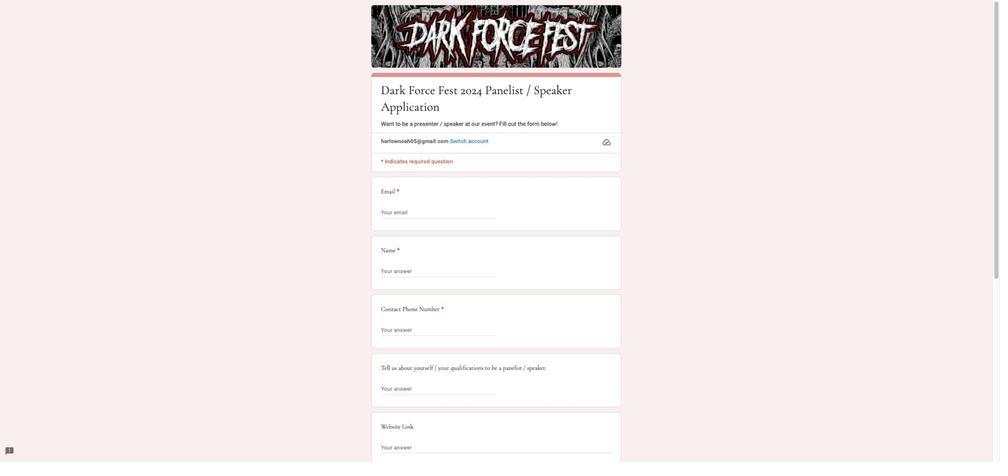 Task type: locate. For each thing, give the bounding box(es) containing it.
None text field
[[381, 326, 496, 336], [381, 385, 496, 394], [381, 444, 612, 453], [381, 326, 496, 336], [381, 385, 496, 394], [381, 444, 612, 453]]

report a problem to google image
[[5, 447, 14, 457]]

list
[[371, 177, 622, 463]]

0 vertical spatial required question element
[[395, 187, 400, 197]]

heading
[[381, 82, 612, 116], [381, 187, 612, 197], [381, 246, 400, 256], [381, 305, 444, 314]]

4 heading from the top
[[381, 305, 444, 314]]

required question element
[[395, 187, 400, 197], [396, 246, 400, 256], [440, 305, 444, 314]]

None text field
[[381, 267, 496, 277]]

list item
[[371, 177, 622, 232]]



Task type: describe. For each thing, give the bounding box(es) containing it.
1 heading from the top
[[381, 82, 612, 116]]

Your email email field
[[381, 208, 496, 218]]

1 vertical spatial required question element
[[396, 246, 400, 256]]

2 heading from the top
[[381, 187, 612, 197]]

2 vertical spatial required question element
[[440, 305, 444, 314]]

3 heading from the top
[[381, 246, 400, 256]]



